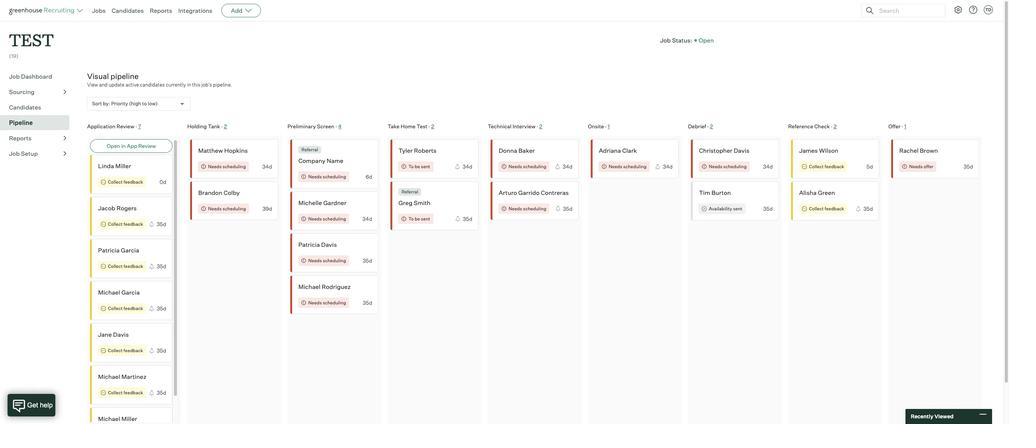 Task type: vqa. For each thing, say whether or not it's contained in the screenshot.
[H2 corresponding to University
no



Task type: describe. For each thing, give the bounding box(es) containing it.
test (19)
[[9, 29, 54, 59]]

michael garcia
[[98, 289, 140, 297]]

pipeline link
[[9, 118, 66, 127]]

needs for arturo garrido contreras
[[509, 206, 522, 212]]

be for 34d
[[415, 164, 420, 170]]

low)
[[148, 101, 158, 107]]

update
[[109, 82, 125, 88]]

scheduling for michael rodriguez
[[323, 300, 346, 306]]

take
[[388, 123, 400, 129]]

collect for michael martinez
[[108, 390, 123, 396]]

this
[[192, 82, 201, 88]]

scheduling for brandon colby
[[223, 206, 246, 212]]

6d
[[366, 174, 372, 180]]

td button
[[983, 4, 995, 16]]

preliminary
[[288, 123, 316, 129]]

michael miller
[[98, 416, 137, 423]]

sort
[[92, 101, 102, 107]]

michelle gardner
[[299, 199, 347, 207]]

7 · from the left
[[708, 123, 709, 129]]

gardner
[[324, 199, 347, 207]]

referral for company
[[302, 147, 318, 153]]

jacob rogers
[[98, 205, 137, 212]]

roberts
[[414, 147, 437, 155]]

colby
[[224, 189, 240, 197]]

preliminary screen · 4
[[288, 123, 342, 129]]

michael for michael garcia
[[98, 289, 120, 297]]

reference
[[789, 123, 814, 129]]

job setup link
[[9, 149, 66, 158]]

miller for linda miller
[[115, 162, 131, 170]]

technical interview · 2
[[488, 123, 543, 129]]

app
[[127, 143, 137, 149]]

feedback for alisha green
[[825, 206, 845, 212]]

alisha
[[800, 189, 817, 197]]

onsite
[[588, 123, 604, 129]]

patricia for patricia garcia
[[98, 247, 120, 254]]

job dashboard link
[[9, 72, 66, 81]]

scheduling for adriana clark
[[624, 164, 647, 170]]

4 · from the left
[[429, 123, 430, 129]]

needs for rachel brown
[[910, 164, 923, 170]]

needs scheduling for matthew hopkins
[[208, 164, 246, 170]]

home
[[401, 123, 416, 129]]

alisha green
[[800, 189, 836, 197]]

open in app review
[[107, 143, 156, 149]]

td
[[986, 7, 992, 12]]

tim
[[699, 189, 711, 197]]

application review · 7
[[87, 123, 141, 129]]

greg
[[399, 199, 413, 207]]

greenhouse recruiting image
[[9, 6, 77, 15]]

patricia garcia
[[98, 247, 139, 254]]

contreras
[[541, 189, 569, 197]]

offer
[[889, 123, 901, 129]]

currently
[[166, 82, 186, 88]]

collect for linda miller
[[108, 180, 123, 185]]

patricia davis
[[299, 241, 337, 249]]

job for job setup
[[9, 150, 20, 157]]

name
[[327, 157, 344, 165]]

scheduling for matthew hopkins
[[223, 164, 246, 170]]

configure image
[[954, 5, 963, 14]]

referral for greg
[[402, 189, 419, 195]]

job for job status:
[[661, 36, 671, 44]]

sourcing
[[9, 88, 35, 96]]

feedback for jacob rogers
[[124, 222, 143, 227]]

technical
[[488, 123, 512, 129]]

needs for michelle gardner
[[308, 216, 322, 222]]

needs scheduling for patricia davis
[[308, 258, 346, 264]]

needs for patricia davis
[[308, 258, 322, 264]]

1 for adriana clark
[[608, 123, 610, 129]]

tyler roberts
[[399, 147, 437, 155]]

patricia for patricia davis
[[299, 241, 320, 249]]

collect for james wilson
[[810, 164, 824, 170]]

garrido
[[519, 189, 540, 197]]

0 vertical spatial candidates
[[112, 7, 144, 14]]

1 for rachel brown
[[905, 123, 907, 129]]

interview
[[513, 123, 536, 129]]

priority
[[111, 101, 128, 107]]

collect feedback for michael garcia
[[108, 306, 143, 312]]

status:
[[672, 36, 693, 44]]

michael for michael miller
[[98, 416, 120, 423]]

debrief
[[689, 123, 707, 129]]

feedback for michael martinez
[[124, 390, 143, 396]]

sent for 34d
[[421, 164, 430, 170]]

Search text field
[[878, 5, 939, 16]]

jacob
[[98, 205, 115, 212]]

job dashboard
[[9, 73, 52, 80]]

4 2 from the left
[[710, 123, 713, 129]]

pipeline.
[[213, 82, 232, 88]]

miller for michael miller
[[121, 416, 137, 423]]

reference check · 2
[[789, 123, 837, 129]]

viewed
[[935, 414, 954, 420]]

jobs link
[[92, 7, 106, 14]]

collect for jane davis
[[108, 348, 123, 354]]

5d
[[867, 164, 873, 170]]

tank
[[208, 123, 220, 129]]

needs scheduling for brandon colby
[[208, 206, 246, 212]]

sourcing link
[[9, 87, 66, 96]]

screen
[[317, 123, 335, 129]]

tim burton
[[699, 189, 731, 197]]

adriana
[[599, 147, 621, 155]]

needs scheduling for christopher davis
[[709, 164, 747, 170]]

scheduling for christopher davis
[[724, 164, 747, 170]]

needs down company
[[308, 174, 322, 180]]

linda
[[98, 162, 114, 170]]

martinez
[[121, 373, 146, 381]]

1 horizontal spatial candidates link
[[112, 7, 144, 14]]

job setup
[[9, 150, 38, 157]]

michael for michael martinez
[[98, 373, 120, 381]]

0 horizontal spatial in
[[121, 143, 126, 149]]

michael martinez
[[98, 373, 146, 381]]

collect feedback for jacob rogers
[[108, 222, 143, 227]]

needs offer
[[910, 164, 934, 170]]

collect for michael garcia
[[108, 306, 123, 312]]

6 · from the left
[[606, 123, 607, 129]]

recently
[[911, 414, 934, 420]]

to for 35d
[[409, 216, 414, 222]]

view
[[87, 82, 98, 88]]

by:
[[103, 101, 110, 107]]

1 vertical spatial sent
[[734, 206, 743, 212]]

scheduling for michelle gardner
[[323, 216, 346, 222]]

take home test · 2
[[388, 123, 434, 129]]

0 vertical spatial reports link
[[150, 7, 172, 14]]

rachel
[[900, 147, 919, 155]]

davis for jane davis
[[113, 331, 129, 339]]

integrations
[[178, 7, 213, 14]]

feedback for linda miller
[[124, 180, 143, 185]]

collect for jacob rogers
[[108, 222, 123, 227]]



Task type: locate. For each thing, give the bounding box(es) containing it.
1 horizontal spatial in
[[187, 82, 191, 88]]

collect feedback for james wilson
[[810, 164, 845, 170]]

collect feedback
[[810, 164, 845, 170], [108, 180, 143, 185], [810, 206, 845, 212], [108, 222, 143, 227], [108, 264, 143, 270], [108, 306, 143, 312], [108, 348, 143, 354], [108, 390, 143, 396]]

needs scheduling down garrido
[[509, 206, 547, 212]]

2 horizontal spatial davis
[[734, 147, 750, 155]]

scheduling down the clark
[[624, 164, 647, 170]]

collect feedback down jane davis
[[108, 348, 143, 354]]

candidates
[[112, 7, 144, 14], [9, 103, 41, 111]]

sent right availability
[[734, 206, 743, 212]]

holding
[[187, 123, 207, 129]]

1 horizontal spatial reports link
[[150, 7, 172, 14]]

collect feedback down patricia garcia at left
[[108, 264, 143, 270]]

pipeline
[[111, 71, 139, 81]]

job left setup
[[9, 150, 20, 157]]

feedback down linda miller in the top left of the page
[[124, 180, 143, 185]]

open left app
[[107, 143, 120, 149]]

collect for alisha green
[[810, 206, 824, 212]]

3 · from the left
[[336, 123, 337, 129]]

1 right onsite
[[608, 123, 610, 129]]

1 horizontal spatial 1
[[905, 123, 907, 129]]

candidates right "jobs"
[[112, 7, 144, 14]]

needs down matthew
[[208, 164, 222, 170]]

feedback down "green"
[[825, 206, 845, 212]]

brandon colby
[[198, 189, 240, 197]]

job left "status:"
[[661, 36, 671, 44]]

1 vertical spatial reports
[[9, 134, 32, 142]]

2 vertical spatial job
[[9, 150, 20, 157]]

1 horizontal spatial davis
[[321, 241, 337, 249]]

collect down michael garcia
[[108, 306, 123, 312]]

needs down michael rodriguez
[[308, 300, 322, 306]]

needs scheduling down company name
[[308, 174, 346, 180]]

tyler
[[399, 147, 413, 155]]

2 right interview
[[540, 123, 543, 129]]

needs down 'brandon colby'
[[208, 206, 222, 212]]

to be sent down smith
[[409, 216, 430, 222]]

1 vertical spatial reports link
[[9, 134, 66, 143]]

needs left offer
[[910, 164, 923, 170]]

to down greg smith
[[409, 216, 414, 222]]

needs scheduling down the clark
[[609, 164, 647, 170]]

needs down patricia davis
[[308, 258, 322, 264]]

open right "status:"
[[699, 36, 714, 44]]

michael rodriguez
[[299, 283, 351, 291]]

needs scheduling for michael rodriguez
[[308, 300, 346, 306]]

1 vertical spatial davis
[[321, 241, 337, 249]]

1 horizontal spatial reports
[[150, 7, 172, 14]]

· right debrief
[[708, 123, 709, 129]]

35d
[[964, 164, 974, 170], [563, 206, 573, 212], [764, 206, 773, 212], [864, 206, 873, 212], [463, 216, 473, 222], [157, 221, 166, 228], [363, 258, 372, 264], [157, 264, 166, 270], [363, 300, 372, 306], [157, 306, 166, 312], [157, 348, 166, 354], [157, 390, 166, 397]]

setup
[[21, 150, 38, 157]]

feedback down patricia garcia at left
[[124, 264, 143, 270]]

candidates link up the pipeline link
[[9, 103, 66, 112]]

1
[[608, 123, 610, 129], [905, 123, 907, 129]]

feedback for michael garcia
[[124, 306, 143, 312]]

2 to from the top
[[409, 216, 414, 222]]

39d
[[263, 206, 272, 212]]

4
[[338, 123, 342, 129]]

0 horizontal spatial 1
[[608, 123, 610, 129]]

reports link up job setup link
[[9, 134, 66, 143]]

reports link left integrations
[[150, 7, 172, 14]]

referral up greg
[[402, 189, 419, 195]]

collect feedback down wilson
[[810, 164, 845, 170]]

donna baker
[[499, 147, 535, 155]]

(high
[[129, 101, 141, 107]]

2 · from the left
[[221, 123, 223, 129]]

be down tyler roberts
[[415, 164, 420, 170]]

scheduling down the colby
[[223, 206, 246, 212]]

· right onsite
[[606, 123, 607, 129]]

davis for patricia davis
[[321, 241, 337, 249]]

0 horizontal spatial candidates
[[9, 103, 41, 111]]

needs scheduling down "baker"
[[509, 164, 547, 170]]

rodriguez
[[322, 283, 351, 291]]

1 vertical spatial garcia
[[121, 289, 140, 297]]

1 horizontal spatial open
[[699, 36, 714, 44]]

0d
[[160, 179, 166, 186]]

needs down arturo
[[509, 206, 522, 212]]

needs scheduling down the colby
[[208, 206, 246, 212]]

to be sent for 35d
[[409, 216, 430, 222]]

greg smith
[[399, 199, 431, 207]]

1 vertical spatial candidates link
[[9, 103, 66, 112]]

collect
[[810, 164, 824, 170], [108, 180, 123, 185], [810, 206, 824, 212], [108, 222, 123, 227], [108, 264, 123, 270], [108, 306, 123, 312], [108, 348, 123, 354], [108, 390, 123, 396]]

brandon
[[198, 189, 222, 197]]

test
[[9, 29, 54, 51]]

active
[[126, 82, 139, 88]]

to be sent down tyler roberts
[[409, 164, 430, 170]]

0 vertical spatial miller
[[115, 162, 131, 170]]

collect down linda miller in the top left of the page
[[108, 180, 123, 185]]

candidates link
[[112, 7, 144, 14], [9, 103, 66, 112]]

0 vertical spatial referral
[[302, 147, 318, 153]]

matthew
[[198, 147, 223, 155]]

needs for christopher davis
[[709, 164, 723, 170]]

1 · from the left
[[136, 123, 137, 129]]

debrief · 2
[[689, 123, 713, 129]]

sent down smith
[[421, 216, 430, 222]]

job for job dashboard
[[9, 73, 20, 80]]

0 horizontal spatial reports link
[[9, 134, 66, 143]]

collect feedback for patricia garcia
[[108, 264, 143, 270]]

2
[[224, 123, 227, 129], [431, 123, 434, 129], [540, 123, 543, 129], [710, 123, 713, 129], [834, 123, 837, 129]]

0 horizontal spatial davis
[[113, 331, 129, 339]]

scheduling for arturo garrido contreras
[[523, 206, 547, 212]]

0 horizontal spatial review
[[117, 123, 134, 129]]

referral up company
[[302, 147, 318, 153]]

1 to be sent from the top
[[409, 164, 430, 170]]

0 horizontal spatial patricia
[[98, 247, 120, 254]]

2 to be sent from the top
[[409, 216, 430, 222]]

0 vertical spatial job
[[661, 36, 671, 44]]

collect down alisha green
[[810, 206, 824, 212]]

scheduling for donna baker
[[523, 164, 547, 170]]

reports left integrations
[[150, 7, 172, 14]]

scheduling down rodriguez
[[323, 300, 346, 306]]

feedback for james wilson
[[825, 164, 845, 170]]

to down tyler
[[409, 164, 414, 170]]

michelle
[[299, 199, 322, 207]]

5 · from the left
[[537, 123, 538, 129]]

· left 7
[[136, 123, 137, 129]]

company
[[299, 157, 326, 165]]

needs scheduling
[[208, 164, 246, 170], [509, 164, 547, 170], [609, 164, 647, 170], [709, 164, 747, 170], [308, 174, 346, 180], [208, 206, 246, 212], [509, 206, 547, 212], [308, 216, 346, 222], [308, 258, 346, 264], [308, 300, 346, 306]]

2 1 from the left
[[905, 123, 907, 129]]

brown
[[920, 147, 939, 155]]

needs down adriana clark
[[609, 164, 623, 170]]

open for open
[[699, 36, 714, 44]]

green
[[818, 189, 836, 197]]

candidates link right "jobs"
[[112, 7, 144, 14]]

baker
[[519, 147, 535, 155]]

jane davis
[[98, 331, 129, 339]]

feedback down michael garcia
[[124, 306, 143, 312]]

burton
[[712, 189, 731, 197]]

needs scheduling down patricia davis
[[308, 258, 346, 264]]

collect feedback down michael garcia
[[108, 306, 143, 312]]

reports
[[150, 7, 172, 14], [9, 134, 32, 142]]

scheduling down "baker"
[[523, 164, 547, 170]]

0 vertical spatial candidates link
[[112, 7, 144, 14]]

needs down donna baker
[[509, 164, 522, 170]]

company name
[[299, 157, 344, 165]]

check
[[815, 123, 830, 129]]

1 vertical spatial open
[[107, 143, 120, 149]]

be down greg smith
[[415, 216, 420, 222]]

· right test
[[429, 123, 430, 129]]

1 vertical spatial to be sent
[[409, 216, 430, 222]]

1 vertical spatial candidates
[[9, 103, 41, 111]]

2 2 from the left
[[431, 123, 434, 129]]

christopher
[[699, 147, 733, 155]]

test link
[[9, 21, 54, 52]]

linda miller
[[98, 162, 131, 170]]

be for 35d
[[415, 216, 420, 222]]

pipeline
[[9, 119, 33, 126]]

0 horizontal spatial referral
[[302, 147, 318, 153]]

davis for christopher davis
[[734, 147, 750, 155]]

needs scheduling down matthew hopkins on the left top
[[208, 164, 246, 170]]

review left 7
[[117, 123, 134, 129]]

adriana clark
[[599, 147, 637, 155]]

needs for matthew hopkins
[[208, 164, 222, 170]]

34d
[[262, 164, 272, 170], [463, 164, 473, 170], [563, 164, 573, 170], [663, 164, 673, 170], [764, 164, 773, 170], [363, 216, 372, 222]]

scheduling
[[223, 164, 246, 170], [523, 164, 547, 170], [624, 164, 647, 170], [724, 164, 747, 170], [323, 174, 346, 180], [223, 206, 246, 212], [523, 206, 547, 212], [323, 216, 346, 222], [323, 258, 346, 264], [323, 300, 346, 306]]

2 vertical spatial davis
[[113, 331, 129, 339]]

in left this
[[187, 82, 191, 88]]

onsite · 1
[[588, 123, 610, 129]]

open for open in app review
[[107, 143, 120, 149]]

scheduling down gardner
[[323, 216, 346, 222]]

feedback for patricia garcia
[[124, 264, 143, 270]]

2 vertical spatial sent
[[421, 216, 430, 222]]

feedback down rogers
[[124, 222, 143, 227]]

collect feedback down "green"
[[810, 206, 845, 212]]

hopkins
[[224, 147, 248, 155]]

· left 4
[[336, 123, 337, 129]]

0 vertical spatial to be sent
[[409, 164, 430, 170]]

collect for patricia garcia
[[108, 264, 123, 270]]

0 vertical spatial review
[[117, 123, 134, 129]]

collect feedback down michael martinez
[[108, 390, 143, 396]]

to be sent for 34d
[[409, 164, 430, 170]]

1 vertical spatial job
[[9, 73, 20, 80]]

garcia for michael garcia
[[121, 289, 140, 297]]

review
[[117, 123, 134, 129], [138, 143, 156, 149]]

collect down james wilson at the top right of the page
[[810, 164, 824, 170]]

offer · 1
[[889, 123, 907, 129]]

0 vertical spatial reports
[[150, 7, 172, 14]]

add button
[[222, 4, 261, 17]]

collect down jacob rogers
[[108, 222, 123, 227]]

9 · from the left
[[902, 123, 904, 129]]

feedback down wilson
[[825, 164, 845, 170]]

1 1 from the left
[[608, 123, 610, 129]]

1 to from the top
[[409, 164, 414, 170]]

2 be from the top
[[415, 216, 420, 222]]

reports down pipeline
[[9, 134, 32, 142]]

0 vertical spatial to
[[409, 164, 414, 170]]

job up sourcing at the top of page
[[9, 73, 20, 80]]

2 right check
[[834, 123, 837, 129]]

davis
[[734, 147, 750, 155], [321, 241, 337, 249], [113, 331, 129, 339]]

collect feedback for michael martinez
[[108, 390, 143, 396]]

0 horizontal spatial candidates link
[[9, 103, 66, 112]]

collect feedback for linda miller
[[108, 180, 143, 185]]

collect feedback down linda miller in the top left of the page
[[108, 180, 143, 185]]

and
[[99, 82, 108, 88]]

0 vertical spatial be
[[415, 164, 420, 170]]

1 horizontal spatial patricia
[[299, 241, 320, 249]]

1 vertical spatial in
[[121, 143, 126, 149]]

needs scheduling for adriana clark
[[609, 164, 647, 170]]

· right check
[[832, 123, 833, 129]]

sent for 35d
[[421, 216, 430, 222]]

christopher davis
[[699, 147, 750, 155]]

scheduling down name
[[323, 174, 346, 180]]

collect down jane davis
[[108, 348, 123, 354]]

jobs
[[92, 7, 106, 14]]

needs for brandon colby
[[208, 206, 222, 212]]

sent down roberts at the top left
[[421, 164, 430, 170]]

candidates down sourcing at the top of page
[[9, 103, 41, 111]]

collect feedback for alisha green
[[810, 206, 845, 212]]

5 2 from the left
[[834, 123, 837, 129]]

1 horizontal spatial candidates
[[112, 7, 144, 14]]

visual
[[87, 71, 109, 81]]

michael for michael rodriguez
[[299, 283, 321, 291]]

· right interview
[[537, 123, 538, 129]]

test
[[417, 123, 428, 129]]

2 for donna
[[540, 123, 543, 129]]

needs scheduling for michelle gardner
[[308, 216, 346, 222]]

needs scheduling down christopher davis
[[709, 164, 747, 170]]

needs for donna baker
[[509, 164, 522, 170]]

scheduling down patricia davis
[[323, 258, 346, 264]]

james
[[800, 147, 818, 155]]

1 be from the top
[[415, 164, 420, 170]]

be
[[415, 164, 420, 170], [415, 216, 420, 222]]

· right offer
[[902, 123, 904, 129]]

1 horizontal spatial review
[[138, 143, 156, 149]]

1 right offer
[[905, 123, 907, 129]]

2 for james
[[834, 123, 837, 129]]

sort by: priority (high to low)
[[92, 101, 158, 107]]

0 horizontal spatial open
[[107, 143, 120, 149]]

needs scheduling for donna baker
[[509, 164, 547, 170]]

candidates
[[140, 82, 165, 88]]

2 right tank
[[224, 123, 227, 129]]

michael miller button
[[90, 408, 173, 425], [90, 408, 173, 425]]

1 horizontal spatial referral
[[402, 189, 419, 195]]

garcia for patricia garcia
[[121, 247, 139, 254]]

1 vertical spatial review
[[138, 143, 156, 149]]

scheduling down arturo garrido contreras
[[523, 206, 547, 212]]

james wilson
[[800, 147, 839, 155]]

needs for michael rodriguez
[[308, 300, 322, 306]]

0 vertical spatial garcia
[[121, 247, 139, 254]]

application
[[87, 123, 115, 129]]

arturo garrido contreras
[[499, 189, 569, 197]]

2 right test
[[431, 123, 434, 129]]

1 vertical spatial referral
[[402, 189, 419, 195]]

1 vertical spatial miller
[[121, 416, 137, 423]]

0 vertical spatial davis
[[734, 147, 750, 155]]

needs for adriana clark
[[609, 164, 623, 170]]

clark
[[623, 147, 637, 155]]

scheduling down hopkins on the left of page
[[223, 164, 246, 170]]

0 vertical spatial sent
[[421, 164, 430, 170]]

2 right debrief
[[710, 123, 713, 129]]

0 horizontal spatial reports
[[9, 134, 32, 142]]

review right app
[[138, 143, 156, 149]]

3 2 from the left
[[540, 123, 543, 129]]

1 vertical spatial to
[[409, 216, 414, 222]]

collect down patricia garcia at left
[[108, 264, 123, 270]]

feedback down martinez
[[124, 390, 143, 396]]

8 · from the left
[[832, 123, 833, 129]]

feedback down jane davis
[[124, 348, 143, 354]]

scheduling down christopher davis
[[724, 164, 747, 170]]

job status:
[[661, 36, 693, 44]]

in inside visual pipeline view and update active candidates currently in this job's pipeline.
[[187, 82, 191, 88]]

collect feedback down rogers
[[108, 222, 143, 227]]

needs scheduling down michelle gardner in the top of the page
[[308, 216, 346, 222]]

integrations link
[[178, 7, 213, 14]]

needs down 'christopher' at the right top of the page
[[709, 164, 723, 170]]

scheduling for patricia davis
[[323, 258, 346, 264]]

needs scheduling down michael rodriguez
[[308, 300, 346, 306]]

1 2 from the left
[[224, 123, 227, 129]]

in left app
[[121, 143, 126, 149]]

to for 34d
[[409, 164, 414, 170]]

feedback for jane davis
[[124, 348, 143, 354]]

1 vertical spatial be
[[415, 216, 420, 222]]

jane
[[98, 331, 112, 339]]

needs scheduling for arturo garrido contreras
[[509, 206, 547, 212]]

needs down michelle
[[308, 216, 322, 222]]

7
[[138, 123, 141, 129]]

2 for matthew
[[224, 123, 227, 129]]

0 vertical spatial open
[[699, 36, 714, 44]]

job's
[[202, 82, 212, 88]]

· right tank
[[221, 123, 223, 129]]

miller
[[115, 162, 131, 170], [121, 416, 137, 423]]

add
[[231, 7, 243, 14]]

collect down michael martinez
[[108, 390, 123, 396]]

collect feedback for jane davis
[[108, 348, 143, 354]]

0 vertical spatial in
[[187, 82, 191, 88]]



